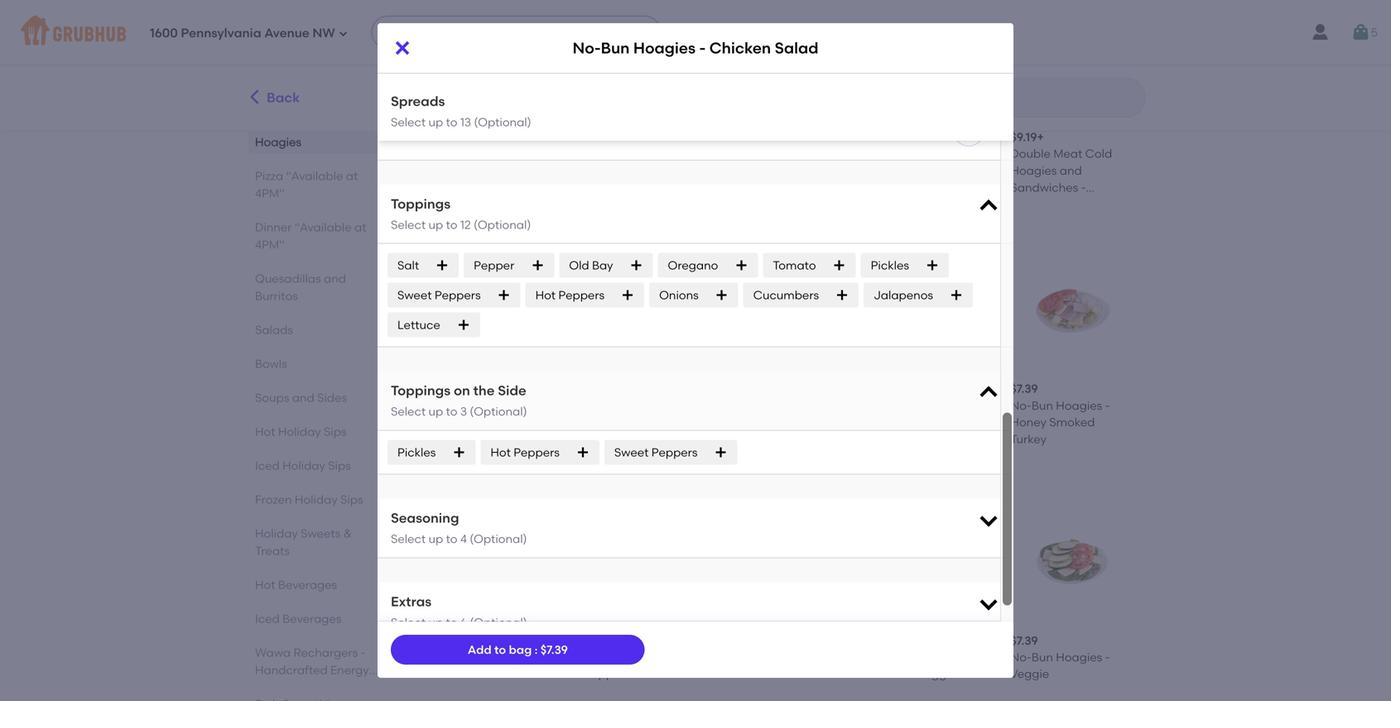 Task type: locate. For each thing, give the bounding box(es) containing it.
honey left smoked
[[1011, 415, 1047, 429]]

- inside no-bun hoagies - ham
[[821, 399, 826, 413]]

at
[[346, 169, 358, 183], [354, 220, 366, 234]]

at inside dinner "available at 4pm"
[[354, 220, 366, 234]]

0 horizontal spatial sweet peppers
[[398, 288, 481, 302]]

no-bun hoagies - chicken salad image
[[584, 249, 707, 371]]

no-bun hoagies - tuna salad
[[726, 650, 826, 681]]

1 double from the left
[[726, 147, 767, 161]]

1 vertical spatial hot peppers
[[491, 445, 560, 460]]

holiday
[[278, 425, 321, 439], [282, 459, 325, 473], [295, 493, 338, 507], [255, 527, 298, 541]]

iced for iced holiday sips
[[255, 459, 280, 473]]

holiday for frozen
[[295, 493, 338, 507]]

+ inside $5.69 + hot hoagies - meatball parmesan *contains pork & beef*
[[472, 130, 479, 144]]

bowls tab
[[255, 355, 383, 373]]

turkey inside $7.39 no-bun hoagies - honey smoked turkey
[[1011, 432, 1047, 446]]

- inside $7.39 no-bun hoagies - honey smoked turkey
[[1105, 399, 1110, 413]]

+ inside $9.19 + double meat cold hoagies and sandwiches - custom italian
[[895, 130, 902, 144]]

0 horizontal spatial cold
[[801, 147, 828, 161]]

$7.39 for $7.39 no-bun hoagies - italian
[[442, 634, 470, 648]]

iced beverages
[[255, 612, 342, 626]]

bay
[[592, 258, 613, 272]]

frozen holiday sips
[[255, 493, 363, 507]]

sandwiches for &
[[726, 180, 794, 194]]

no-bun hoagies - roast beef image
[[869, 249, 991, 371]]

pizza "available at 4pm" tab
[[255, 167, 383, 202]]

select inside the toppings select up to 12 (optional)
[[391, 218, 426, 232]]

0 horizontal spatial beef*
[[442, 197, 473, 211]]

2 horizontal spatial sandwiches
[[1011, 180, 1078, 194]]

dinner "available at 4pm"
[[255, 220, 366, 252]]

5 select from the top
[[391, 616, 426, 630]]

2 iced from the top
[[255, 612, 280, 626]]

1 iced from the top
[[255, 459, 280, 473]]

hoagies inside $7.39 no-bun hoagies - pepperoni
[[630, 650, 676, 665]]

2 $9.19 from the left
[[1011, 130, 1037, 144]]

4pm" down dinner
[[255, 238, 284, 252]]

- inside $7.39 no-bun hoagies - pepperoni
[[679, 650, 684, 665]]

select inside 'extras select up to 6 (optional)'
[[391, 616, 426, 630]]

to inside "toppings on the side select up to 3 (optional)"
[[446, 405, 458, 419]]

honey mustard button
[[378, 103, 1014, 160]]

1 pepperoni from the top
[[584, 164, 642, 178]]

burritos
[[255, 289, 298, 303]]

0 horizontal spatial custom
[[869, 197, 913, 211]]

0 vertical spatial sips
[[324, 425, 347, 439]]

at for pizza "available at 4pm"
[[346, 169, 358, 183]]

smoked
[[1050, 415, 1095, 429]]

beef* down *sauce
[[596, 197, 627, 211]]

0 horizontal spatial meat
[[769, 147, 798, 161]]

and inside $9.19 + double meat cold hoagies and sandwiches - custom
[[1060, 164, 1082, 178]]

meat inside $9.19 + double meat cold hoagies and sandwiches - custom italian
[[912, 147, 941, 161]]

svg image for cucumbers
[[836, 289, 849, 302]]

1 vertical spatial chicken
[[584, 415, 630, 429]]

svg image for oregano
[[735, 259, 748, 272]]

+ inside $9.19 + double meat cold hoagies and sandwiches - custom
[[1037, 130, 1044, 144]]

0 vertical spatial salad
[[775, 39, 819, 57]]

4pm"
[[255, 186, 284, 200], [255, 238, 284, 252]]

- inside no-bun hoagies - roasted veggie
[[963, 650, 968, 665]]

$7.39 for $7.39 no-bun hoagies - veggie
[[1011, 634, 1038, 648]]

+ for $9.19 + double meat cold hoagies and sandwiches - custom italian
[[895, 130, 902, 144]]

(optional) for extras
[[470, 616, 527, 630]]

custom inside $9.19 + double meat cold hoagies and sandwiches - custom italian
[[869, 197, 913, 211]]

2 double from the left
[[869, 147, 909, 161]]

1 meat from the left
[[769, 147, 798, 161]]

hoagies inside the $7.39 no-bun hoagies - veggie
[[1056, 650, 1103, 665]]

custom inside $9.19 + double meat cold hoagies and sandwiches - custom
[[1011, 197, 1055, 211]]

oregano
[[668, 258, 718, 272]]

up inside the toppings select up to 12 (optional)
[[429, 218, 443, 232]]

0 vertical spatial italian
[[916, 197, 951, 211]]

2 select from the top
[[391, 218, 426, 232]]

hoagies inside no-bun hoagies - roast beef
[[914, 399, 960, 413]]

italian inside $9.19 + double meat cold hoagies and sandwiches - custom italian
[[916, 197, 951, 211]]

3 double from the left
[[1011, 147, 1051, 161]]

to left 3
[[446, 405, 458, 419]]

hoagies tab
[[255, 133, 383, 151]]

sweet peppers
[[398, 288, 481, 302], [614, 445, 698, 460]]

(optional) inside 'extras select up to 6 (optional)'
[[470, 616, 527, 630]]

sandwiches
[[726, 180, 794, 194], [869, 180, 936, 194], [1011, 180, 1078, 194]]

salad inside no-bun hoagies - tuna salad
[[757, 667, 789, 681]]

2 horizontal spatial meat
[[1054, 147, 1083, 161]]

select up 'salt'
[[391, 218, 426, 232]]

& down *sauce
[[584, 197, 593, 211]]

3 up from the top
[[429, 405, 443, 419]]

to left 13
[[446, 115, 458, 129]]

up down seasoning
[[429, 532, 443, 546]]

no- inside $7.79 no-bun hoagies - blt
[[442, 399, 463, 413]]

veggie
[[918, 667, 957, 681], [1011, 667, 1049, 681]]

veggie for bun
[[1011, 667, 1049, 681]]

to inside 'extras select up to 6 (optional)'
[[446, 616, 458, 630]]

0 vertical spatial 4pm"
[[255, 186, 284, 200]]

hoagies inside $7.79 no-bun hoagies - blt
[[488, 399, 534, 413]]

2 custom from the left
[[1011, 197, 1055, 211]]

1 horizontal spatial custom
[[1011, 197, 1055, 211]]

hot hoagies - pepperoni marinara *sauce contains pork & beef* image
[[584, 0, 707, 119]]

& inside "$5.49 + hot hoagies - pepperoni marinara *sauce contains pork & beef*"
[[584, 197, 593, 211]]

holiday up treats
[[255, 527, 298, 541]]

0 vertical spatial turkey
[[805, 180, 841, 194]]

ham
[[738, 197, 765, 211], [726, 415, 754, 429]]

0 vertical spatial hot peppers
[[535, 288, 605, 302]]

3 sandwiches from the left
[[1011, 180, 1078, 194]]

2 horizontal spatial cold
[[1085, 147, 1112, 161]]

pork down "marinara"
[[678, 180, 703, 194]]

toppings left on
[[391, 383, 451, 399]]

double inside $9.19 + double meat cold hoagies and sandwiches - custom
[[1011, 147, 1051, 161]]

side
[[498, 383, 526, 399]]

2 up from the top
[[429, 218, 443, 232]]

iced holiday sips
[[255, 459, 351, 473]]

red wine vinegar
[[394, 67, 494, 81]]

honey inside $7.39 no-bun hoagies - honey smoked turkey
[[1011, 415, 1047, 429]]

honey inside honey mustard button
[[394, 124, 430, 138]]

0 vertical spatial no-bun hoagies - chicken salad
[[573, 39, 819, 57]]

select left 3
[[391, 405, 426, 419]]

holiday for hot
[[278, 425, 321, 439]]

beverages down hot beverages tab
[[282, 612, 342, 626]]

1 vertical spatial honey
[[1011, 415, 1047, 429]]

2 sandwiches from the left
[[869, 180, 936, 194]]

hoagies
[[633, 39, 696, 57], [255, 135, 301, 149], [465, 147, 512, 161], [607, 147, 654, 161], [726, 164, 773, 178], [869, 164, 915, 178], [1011, 164, 1057, 178], [488, 399, 534, 413], [630, 399, 676, 413], [772, 399, 818, 413], [914, 399, 960, 413], [1056, 399, 1103, 413], [488, 650, 534, 664], [630, 650, 676, 665], [772, 650, 818, 665], [914, 650, 960, 665], [1056, 650, 1103, 665]]

cold
[[801, 147, 828, 161], [943, 147, 970, 161], [1085, 147, 1112, 161]]

beef*
[[442, 197, 473, 211], [596, 197, 627, 211]]

2 4pm" from the top
[[255, 238, 284, 252]]

wawa
[[255, 646, 291, 660]]

1 vertical spatial at
[[354, 220, 366, 234]]

iced
[[255, 459, 280, 473], [255, 612, 280, 626]]

iced holiday sips tab
[[255, 457, 383, 475]]

2 cold from the left
[[943, 147, 970, 161]]

seasoning select up to 4 (optional)
[[391, 510, 527, 546]]

1 select from the top
[[391, 115, 426, 129]]

sweet
[[398, 288, 432, 302], [614, 445, 649, 460]]

spreads select up to 13 (optional)
[[391, 93, 531, 129]]

1 vertical spatial salad
[[633, 415, 666, 429]]

no-bun hoagies - roasted veggie button
[[862, 494, 997, 689]]

beverages
[[278, 578, 337, 592], [282, 612, 342, 626]]

0 vertical spatial pickles
[[871, 258, 909, 272]]

vinegar
[[450, 67, 494, 81]]

seasoning
[[391, 510, 459, 526]]

tuna
[[726, 667, 754, 681]]

3 cold from the left
[[1085, 147, 1112, 161]]

& down $12.19
[[726, 197, 735, 211]]

1 horizontal spatial beef*
[[596, 197, 627, 211]]

frozen holiday sips tab
[[255, 491, 383, 509]]

pickles up seasoning
[[398, 445, 436, 460]]

sips inside frozen holiday sips tab
[[340, 493, 363, 507]]

0 horizontal spatial veggie
[[918, 667, 957, 681]]

to
[[446, 115, 458, 129], [446, 218, 458, 232], [446, 405, 458, 419], [446, 532, 458, 546], [446, 616, 458, 630], [494, 643, 506, 657]]

treats
[[255, 544, 290, 558]]

custom for $9.19 + double meat cold hoagies and sandwiches - custom
[[1011, 197, 1055, 211]]

1 vertical spatial pickles
[[398, 445, 436, 460]]

0 vertical spatial pepperoni
[[584, 164, 642, 178]]

1 sandwiches from the left
[[726, 180, 794, 194]]

1 up from the top
[[429, 115, 443, 129]]

select down extras
[[391, 616, 426, 630]]

up left 12
[[429, 218, 443, 232]]

holiday down hot holiday sips
[[282, 459, 325, 473]]

hot peppers down old
[[535, 288, 605, 302]]

holiday down soups and sides
[[278, 425, 321, 439]]

4pm" inside pizza "available at 4pm"
[[255, 186, 284, 200]]

1 horizontal spatial sweet peppers
[[614, 445, 698, 460]]

meat for italian
[[912, 147, 941, 161]]

0 vertical spatial chicken
[[710, 39, 771, 57]]

iced up frozen
[[255, 459, 280, 473]]

double inside $12.19 + double meat cold hoagies and sandwiches - turkey & ham
[[726, 147, 767, 161]]

no- inside the $7.39 no-bun hoagies - italian
[[442, 650, 463, 664]]

and for double meat cold hoagies and sandwiches - turkey & ham
[[776, 164, 798, 178]]

0 horizontal spatial italian
[[442, 667, 478, 681]]

svg image
[[962, 11, 976, 24], [1351, 22, 1371, 42], [962, 68, 976, 81], [630, 259, 643, 272], [735, 259, 748, 272], [833, 259, 846, 272], [715, 289, 729, 302], [836, 289, 849, 302], [457, 319, 470, 332], [714, 446, 728, 459], [977, 509, 1000, 532]]

ham inside $12.19 + double meat cold hoagies and sandwiches - turkey & ham
[[738, 197, 765, 211]]

to inside 'seasoning select up to 4 (optional)'
[[446, 532, 458, 546]]

0 horizontal spatial pork
[[499, 180, 524, 194]]

0 horizontal spatial sandwiches
[[726, 180, 794, 194]]

0 vertical spatial iced
[[255, 459, 280, 473]]

italian
[[916, 197, 951, 211], [442, 667, 478, 681]]

no-bun hoagies - roasted veggie
[[869, 650, 968, 681]]

1 horizontal spatial turkey
[[1011, 432, 1047, 446]]

holiday sweets & treats
[[255, 527, 352, 558]]

sandwiches inside $12.19 + double meat cold hoagies and sandwiches - turkey & ham
[[726, 180, 794, 194]]

meat inside $12.19 + double meat cold hoagies and sandwiches - turkey & ham
[[769, 147, 798, 161]]

1 vertical spatial toppings
[[391, 383, 451, 399]]

sips down sides
[[324, 425, 347, 439]]

pork
[[499, 180, 524, 194], [678, 180, 703, 194]]

0 vertical spatial toppings
[[391, 196, 451, 212]]

"available down hoagies tab on the top left of page
[[286, 169, 343, 183]]

beef* down *contains
[[442, 197, 473, 211]]

0 horizontal spatial turkey
[[805, 180, 841, 194]]

$9.19 inside $9.19 + double meat cold hoagies and sandwiches - custom
[[1011, 130, 1037, 144]]

chicken
[[710, 39, 771, 57], [584, 415, 630, 429]]

marinara
[[645, 164, 696, 178]]

hot peppers down blt on the bottom
[[491, 445, 560, 460]]

"available for dinner
[[295, 220, 352, 234]]

to for toppings
[[446, 218, 458, 232]]

2 toppings from the top
[[391, 383, 451, 399]]

(optional) inside the toppings select up to 12 (optional)
[[474, 218, 531, 232]]

salad
[[775, 39, 819, 57], [633, 415, 666, 429], [757, 667, 789, 681]]

1 horizontal spatial sandwiches
[[869, 180, 936, 194]]

hoagies inside the $7.39 no-bun hoagies - italian
[[488, 650, 534, 664]]

select down spreads
[[391, 115, 426, 129]]

(optional) down side
[[470, 405, 527, 419]]

4 + from the left
[[895, 130, 902, 144]]

up for toppings
[[429, 218, 443, 232]]

onions
[[659, 288, 699, 302]]

3 + from the left
[[758, 130, 765, 144]]

svg image inside 5 button
[[1351, 22, 1371, 42]]

double for double meat cold hoagies and sandwiches - custom italian
[[869, 147, 909, 161]]

toppings inside the toppings select up to 12 (optional)
[[391, 196, 451, 212]]

beef* inside $5.69 + hot hoagies - meatball parmesan *contains pork & beef*
[[442, 197, 473, 211]]

4 select from the top
[[391, 532, 426, 546]]

1 custom from the left
[[869, 197, 913, 211]]

pepperoni inside "$5.49 + hot hoagies - pepperoni marinara *sauce contains pork & beef*"
[[584, 164, 642, 178]]

avenue
[[264, 26, 310, 41]]

$9.19 inside $9.19 + double meat cold hoagies and sandwiches - custom italian
[[869, 130, 895, 144]]

lettuce
[[398, 318, 440, 332]]

- inside the $7.39 no-bun hoagies - italian
[[537, 650, 542, 664]]

- inside the $7.39 no-bun hoagies - veggie
[[1105, 650, 1110, 665]]

2 pepperoni from the top
[[584, 667, 642, 681]]

0 vertical spatial "available
[[286, 169, 343, 183]]

4pm" down pizza
[[255, 186, 284, 200]]

1 vertical spatial turkey
[[1011, 432, 1047, 446]]

iced beverages tab
[[255, 610, 383, 628]]

2 horizontal spatial double
[[1011, 147, 1051, 161]]

to for extras
[[446, 616, 458, 630]]

2 beef* from the left
[[596, 197, 627, 211]]

0 vertical spatial ham
[[738, 197, 765, 211]]

up left 3
[[429, 405, 443, 419]]

1 vertical spatial iced
[[255, 612, 280, 626]]

2 vertical spatial salad
[[757, 667, 789, 681]]

toppings down *contains
[[391, 196, 451, 212]]

"available down pizza "available at 4pm" tab
[[295, 220, 352, 234]]

2 veggie from the left
[[1011, 667, 1049, 681]]

0 vertical spatial beverages
[[278, 578, 337, 592]]

wine
[[419, 67, 448, 81]]

1 vertical spatial sips
[[328, 459, 351, 473]]

+
[[472, 130, 479, 144], [614, 130, 621, 144], [758, 130, 765, 144], [895, 130, 902, 144], [1037, 130, 1044, 144]]

beverages up iced beverages
[[278, 578, 337, 592]]

"available
[[286, 169, 343, 183], [295, 220, 352, 234]]

cold inside $9.19 + double meat cold hoagies and sandwiches - custom italian
[[943, 147, 970, 161]]

hot hoagies - meatball parmesan *contains pork & beef* image
[[442, 0, 564, 119]]

double meat cold hoagies and sandwiches - turkey & ham image
[[726, 0, 849, 119]]

salad for no-bun hoagies - chicken salad button
[[633, 415, 666, 429]]

hot inside $5.69 + hot hoagies - meatball parmesan *contains pork & beef*
[[442, 147, 463, 161]]

(optional) right 13
[[474, 115, 531, 129]]

0 vertical spatial honey
[[394, 124, 430, 138]]

1 vertical spatial 4pm"
[[255, 238, 284, 252]]

hoagies inside $12.19 + double meat cold hoagies and sandwiches - turkey & ham
[[726, 164, 773, 178]]

1 horizontal spatial pork
[[678, 180, 703, 194]]

honey down spreads
[[394, 124, 430, 138]]

svg image for old bay
[[630, 259, 643, 272]]

5 up from the top
[[429, 616, 443, 630]]

sips
[[324, 425, 347, 439], [328, 459, 351, 473], [340, 493, 363, 507]]

(optional) right 4
[[470, 532, 527, 546]]

+ for $5.49 + hot hoagies - pepperoni marinara *sauce contains pork & beef*
[[614, 130, 621, 144]]

up up $5.69
[[429, 115, 443, 129]]

beverages for iced beverages
[[282, 612, 342, 626]]

1 horizontal spatial cold
[[943, 147, 970, 161]]

to inside the toppings select up to 12 (optional)
[[446, 218, 458, 232]]

1 vertical spatial beverages
[[282, 612, 342, 626]]

toppings for on
[[391, 383, 451, 399]]

4 up from the top
[[429, 532, 443, 546]]

hot beverages
[[255, 578, 337, 592]]

sips up sweets
[[340, 493, 363, 507]]

svg image for sweet peppers
[[714, 446, 728, 459]]

2 vertical spatial sips
[[340, 493, 363, 507]]

and inside $9.19 + double meat cold hoagies and sandwiches - custom italian
[[918, 164, 940, 178]]

$5.69
[[442, 130, 472, 144]]

3 meat from the left
[[1054, 147, 1083, 161]]

and
[[776, 164, 798, 178], [918, 164, 940, 178], [1060, 164, 1082, 178], [324, 272, 346, 286], [292, 391, 314, 405]]

select down seasoning
[[391, 532, 426, 546]]

turkey
[[805, 180, 841, 194], [1011, 432, 1047, 446]]

pickles up jalapenos
[[871, 258, 909, 272]]

no-bun hoagies - tuna salad button
[[720, 494, 855, 689]]

up for seasoning
[[429, 532, 443, 546]]

& right sweets
[[343, 527, 352, 541]]

1 pork from the left
[[499, 180, 524, 194]]

1 cold from the left
[[801, 147, 828, 161]]

cold inside $9.19 + double meat cold hoagies and sandwiches - custom
[[1085, 147, 1112, 161]]

holiday for iced
[[282, 459, 325, 473]]

13
[[460, 115, 471, 129]]

hot peppers
[[535, 288, 605, 302], [491, 445, 560, 460]]

veggie inside the $7.39 no-bun hoagies - veggie
[[1011, 667, 1049, 681]]

up
[[429, 115, 443, 129], [429, 218, 443, 232], [429, 405, 443, 419], [429, 532, 443, 546], [429, 616, 443, 630]]

no-
[[573, 39, 601, 57], [442, 399, 463, 413], [584, 399, 606, 413], [726, 399, 748, 413], [869, 399, 890, 413], [1011, 399, 1032, 413], [442, 650, 463, 664], [584, 650, 606, 665], [726, 650, 748, 665], [869, 650, 890, 665], [1011, 650, 1032, 665]]

pork down parmesan
[[499, 180, 524, 194]]

svg image inside red wine vinegar button
[[962, 68, 976, 81]]

$7.79
[[442, 382, 469, 396]]

1 vertical spatial pepperoni
[[584, 667, 642, 681]]

1 $9.19 from the left
[[869, 130, 895, 144]]

2 meat from the left
[[912, 147, 941, 161]]

1 horizontal spatial chicken
[[710, 39, 771, 57]]

0 vertical spatial sweet
[[398, 288, 432, 302]]

iced inside iced holiday sips tab
[[255, 459, 280, 473]]

and inside $12.19 + double meat cold hoagies and sandwiches - turkey & ham
[[776, 164, 798, 178]]

cold for double meat cold hoagies and sandwiches - turkey & ham
[[801, 147, 828, 161]]

to left 12
[[446, 218, 458, 232]]

frozen
[[255, 493, 292, 507]]

1 vertical spatial sweet
[[614, 445, 649, 460]]

1 horizontal spatial meat
[[912, 147, 941, 161]]

2 + from the left
[[614, 130, 621, 144]]

honey
[[394, 124, 430, 138], [1011, 415, 1047, 429]]

at for dinner "available at 4pm"
[[354, 220, 366, 234]]

1 veggie from the left
[[918, 667, 957, 681]]

no-bun hoagies - ham
[[726, 399, 826, 429]]

sips inside iced holiday sips tab
[[328, 459, 351, 473]]

$9.19 for $9.19 + double meat cold hoagies and sandwiches - custom italian
[[869, 130, 895, 144]]

peppers
[[435, 288, 481, 302], [559, 288, 605, 302], [514, 445, 560, 460], [652, 445, 698, 460]]

pepperoni for bun
[[584, 667, 642, 681]]

& down parmesan
[[527, 180, 535, 194]]

at down pizza "available at 4pm" tab
[[354, 220, 366, 234]]

sips inside the hot holiday sips tab
[[324, 425, 347, 439]]

up inside 'extras select up to 6 (optional)'
[[429, 616, 443, 630]]

sips for iced holiday sips
[[328, 459, 351, 473]]

svg image
[[338, 29, 348, 39], [393, 38, 412, 58], [977, 194, 1000, 218], [436, 259, 449, 272], [531, 259, 544, 272], [926, 259, 939, 272], [497, 289, 511, 302], [621, 289, 634, 302], [950, 289, 963, 302], [977, 382, 1000, 405], [452, 446, 466, 459], [576, 446, 590, 459], [977, 592, 1000, 616]]

up left 6
[[429, 616, 443, 630]]

holiday down iced holiday sips tab
[[295, 493, 338, 507]]

(optional) right 12
[[474, 218, 531, 232]]

1 horizontal spatial veggie
[[1011, 667, 1049, 681]]

iced up wawa
[[255, 612, 280, 626]]

roast
[[869, 415, 901, 429]]

hot
[[442, 147, 463, 161], [584, 147, 605, 161], [535, 288, 556, 302], [255, 425, 275, 439], [491, 445, 511, 460], [255, 578, 275, 592]]

0 horizontal spatial $9.19
[[869, 130, 895, 144]]

$7.39 inside the $7.39 no-bun hoagies - veggie
[[1011, 634, 1038, 648]]

1 + from the left
[[472, 130, 479, 144]]

(optional) inside spreads select up to 13 (optional)
[[474, 115, 531, 129]]

3 select from the top
[[391, 405, 426, 419]]

to for seasoning
[[446, 532, 458, 546]]

select inside spreads select up to 13 (optional)
[[391, 115, 426, 129]]

select inside 'seasoning select up to 4 (optional)'
[[391, 532, 426, 546]]

hoagies inside $9.19 + double meat cold hoagies and sandwiches - custom italian
[[869, 164, 915, 178]]

meat inside $9.19 + double meat cold hoagies and sandwiches - custom
[[1054, 147, 1083, 161]]

1 4pm" from the top
[[255, 186, 284, 200]]

5 + from the left
[[1037, 130, 1044, 144]]

1 vertical spatial no-bun hoagies - chicken salad
[[584, 399, 684, 429]]

0 horizontal spatial double
[[726, 147, 767, 161]]

caffeine)
[[255, 698, 308, 701]]

tab
[[255, 696, 383, 701]]

pepper
[[474, 258, 515, 272]]

to left 6
[[446, 616, 458, 630]]

$7.39 inside the $7.39 no-bun hoagies - italian
[[442, 634, 470, 648]]

1 vertical spatial ham
[[726, 415, 754, 429]]

0 horizontal spatial honey
[[394, 124, 430, 138]]

1 horizontal spatial italian
[[916, 197, 951, 211]]

(optional) up the add
[[470, 616, 527, 630]]

5 button
[[1351, 17, 1378, 47]]

beverages inside iced beverages tab
[[282, 612, 342, 626]]

sips up frozen holiday sips tab on the left bottom of page
[[328, 459, 351, 473]]

back
[[267, 90, 300, 106]]

0 vertical spatial at
[[346, 169, 358, 183]]

bun inside no-bun hoagies - roasted veggie
[[890, 650, 911, 665]]

veggie inside no-bun hoagies - roasted veggie
[[918, 667, 957, 681]]

1 horizontal spatial honey
[[1011, 415, 1047, 429]]

2 pork from the left
[[678, 180, 703, 194]]

tomato
[[773, 258, 816, 272]]

pennsylvania
[[181, 26, 261, 41]]

soups and sides
[[255, 391, 347, 405]]

1 vertical spatial "available
[[295, 220, 352, 234]]

*sauce
[[584, 180, 623, 194]]

1 beef* from the left
[[442, 197, 473, 211]]

pepperoni
[[584, 164, 642, 178], [584, 667, 642, 681]]

1 vertical spatial italian
[[442, 667, 478, 681]]

to left 4
[[446, 532, 458, 546]]

no-bun hoagies - pepperoni image
[[584, 501, 707, 623]]

1 toppings from the top
[[391, 196, 451, 212]]

sandwiches inside $9.19 + double meat cold hoagies and sandwiches - custom
[[1011, 180, 1078, 194]]

double
[[726, 147, 767, 161], [869, 147, 909, 161], [1011, 147, 1051, 161]]

double meat cold hoagies and sandwiches - custom italian image
[[869, 0, 991, 119]]

1 horizontal spatial double
[[869, 147, 909, 161]]

at down hoagies tab on the top left of page
[[346, 169, 358, 183]]

up for spreads
[[429, 115, 443, 129]]

0 horizontal spatial chicken
[[584, 415, 630, 429]]

1 horizontal spatial $9.19
[[1011, 130, 1037, 144]]

$5.49
[[584, 130, 614, 144]]



Task type: describe. For each thing, give the bounding box(es) containing it.
honey mustard
[[394, 124, 479, 138]]

toppings on the side select up to 3 (optional)
[[391, 383, 527, 419]]

1600
[[150, 26, 178, 41]]

sandwiches for italian
[[869, 180, 936, 194]]

$12.19 + double meat cold hoagies and sandwiches - turkey & ham
[[726, 130, 841, 211]]

svg image inside main navigation navigation
[[338, 29, 348, 39]]

$7.39 for $7.39 no-bun hoagies - honey smoked turkey
[[1011, 382, 1038, 396]]

no- inside $7.39 no-bun hoagies - pepperoni
[[584, 650, 606, 665]]

beef
[[903, 415, 929, 429]]

bowls
[[255, 357, 287, 371]]

(contains
[[292, 681, 347, 695]]

no-bun hoagies - italian image
[[442, 501, 564, 623]]

soups and sides tab
[[255, 389, 383, 407]]

chicken inside button
[[584, 415, 630, 429]]

double for double meat cold hoagies and sandwiches - custom
[[1011, 147, 1051, 161]]

0 vertical spatial sweet peppers
[[398, 288, 481, 302]]

extras
[[391, 594, 432, 610]]

hoagies inside $7.39 no-bun hoagies - honey smoked turkey
[[1056, 399, 1103, 413]]

mustard
[[433, 124, 479, 138]]

italian inside the $7.39 no-bun hoagies - italian
[[442, 667, 478, 681]]

hot holiday sips tab
[[255, 423, 383, 441]]

& inside holiday sweets & treats
[[343, 527, 352, 541]]

ham inside no-bun hoagies - ham
[[726, 415, 754, 429]]

add
[[468, 643, 492, 657]]

beverages for hot beverages
[[278, 578, 337, 592]]

$5.69 + hot hoagies - meatball parmesan *contains pork & beef*
[[442, 130, 552, 211]]

- inside $7.79 no-bun hoagies - blt
[[537, 399, 542, 413]]

hoagies inside no-bun hoagies - tuna salad
[[772, 650, 818, 665]]

bun inside no-bun hoagies - ham
[[748, 399, 769, 413]]

no- inside no-bun hoagies - roasted veggie
[[869, 650, 890, 665]]

- inside $9.19 + double meat cold hoagies and sandwiches - custom italian
[[939, 180, 944, 194]]

iced for iced beverages
[[255, 612, 280, 626]]

(optional) for toppings
[[474, 218, 531, 232]]

bun inside $7.79 no-bun hoagies - blt
[[463, 399, 485, 413]]

dinner
[[255, 220, 292, 234]]

3
[[460, 405, 467, 419]]

parmesan
[[495, 164, 552, 178]]

salads tab
[[255, 321, 383, 339]]

old bay
[[569, 258, 613, 272]]

dinner "available at 4pm" tab
[[255, 219, 383, 253]]

to left the bag in the left bottom of the page
[[494, 643, 506, 657]]

bun inside $7.39 no-bun hoagies - pepperoni
[[605, 650, 627, 665]]

turkey inside $12.19 + double meat cold hoagies and sandwiches - turkey & ham
[[805, 180, 841, 194]]

hoagies inside "$5.49 + hot hoagies - pepperoni marinara *sauce contains pork & beef*"
[[607, 147, 654, 161]]

(optional) inside "toppings on the side select up to 3 (optional)"
[[470, 405, 527, 419]]

and inside quesadillas and burritos
[[324, 272, 346, 286]]

bun inside no-bun hoagies - roast beef
[[890, 399, 911, 413]]

$7.39 no-bun hoagies - pepperoni
[[584, 634, 684, 681]]

svg image for red wine vinegar
[[962, 68, 976, 81]]

no- inside $7.39 no-bun hoagies - honey smoked turkey
[[1011, 399, 1032, 413]]

:
[[535, 643, 538, 657]]

pepperoni for hot
[[584, 164, 642, 178]]

6
[[460, 616, 467, 630]]

pizza "available at 4pm"
[[255, 169, 358, 200]]

no-bun hoagies - ham button
[[720, 242, 855, 454]]

(optional) for seasoning
[[470, 532, 527, 546]]

blt
[[545, 399, 564, 413]]

no-bun hoagies - chicken salad inside no-bun hoagies - chicken salad button
[[584, 399, 684, 429]]

hoagies inside no-bun hoagies - roasted veggie
[[914, 650, 960, 665]]

hot holiday sips
[[255, 425, 347, 439]]

& inside $5.69 + hot hoagies - meatball parmesan *contains pork & beef*
[[527, 180, 535, 194]]

wawa rechargers - handcrafted energy drinks (contains caffeine) tab
[[255, 644, 383, 701]]

select for spreads
[[391, 115, 426, 129]]

on
[[454, 383, 470, 399]]

$7.79 no-bun hoagies - blt
[[442, 382, 564, 413]]

4pm" for dinner "available at 4pm"
[[255, 238, 284, 252]]

svg image for lettuce
[[457, 319, 470, 332]]

soups
[[255, 391, 289, 405]]

sides
[[317, 391, 347, 405]]

no-bun hoagies - roast beef
[[869, 399, 968, 429]]

$9.19 for $9.19 + double meat cold hoagies and sandwiches - custom
[[1011, 130, 1037, 144]]

bag
[[509, 643, 532, 657]]

select for seasoning
[[391, 532, 426, 546]]

$7.39 no-bun hoagies - honey smoked turkey
[[1011, 382, 1110, 446]]

jalapenos
[[874, 288, 933, 302]]

pork inside "$5.49 + hot hoagies - pepperoni marinara *sauce contains pork & beef*"
[[678, 180, 703, 194]]

contains
[[626, 180, 675, 194]]

12
[[460, 218, 471, 232]]

bun inside $7.39 no-bun hoagies - honey smoked turkey
[[1032, 399, 1053, 413]]

drinks
[[255, 681, 289, 695]]

svg image for tomato
[[833, 259, 846, 272]]

+ for $9.19 + double meat cold hoagies and sandwiches - custom
[[1037, 130, 1044, 144]]

*contains
[[442, 180, 496, 194]]

nw
[[313, 26, 335, 41]]

svg image for garlic aioli
[[962, 11, 976, 24]]

salad for no-bun hoagies - tuna salad button on the bottom right of the page
[[757, 667, 789, 681]]

1 vertical spatial sweet peppers
[[614, 445, 698, 460]]

bun inside the $7.39 no-bun hoagies - veggie
[[1032, 650, 1053, 665]]

5
[[1371, 25, 1378, 39]]

no- inside the $7.39 no-bun hoagies - veggie
[[1011, 650, 1032, 665]]

holiday inside holiday sweets & treats
[[255, 527, 298, 541]]

garlic aioli button
[[378, 0, 1014, 45]]

old
[[569, 258, 589, 272]]

+ for $5.69 + hot hoagies - meatball parmesan *contains pork & beef*
[[472, 130, 479, 144]]

$7.39 no-bun hoagies - italian
[[442, 634, 542, 681]]

svg image for onions
[[715, 289, 729, 302]]

1600 pennsylvania avenue nw
[[150, 26, 335, 41]]

bun inside no-bun hoagies - tuna salad
[[748, 650, 769, 665]]

quesadillas and burritos tab
[[255, 270, 383, 305]]

$9.19 + double meat cold hoagies and sandwiches - custom
[[1011, 130, 1112, 211]]

& inside $12.19 + double meat cold hoagies and sandwiches - turkey & ham
[[726, 197, 735, 211]]

1 horizontal spatial pickles
[[871, 258, 909, 272]]

garlic
[[394, 10, 428, 24]]

the
[[473, 383, 495, 399]]

no-bun hoagies - blt image
[[442, 249, 564, 371]]

4
[[460, 532, 467, 546]]

red
[[394, 67, 416, 81]]

and for double meat cold hoagies and sandwiches - custom italian
[[918, 164, 940, 178]]

meat for &
[[769, 147, 798, 161]]

roasted
[[869, 667, 915, 681]]

cucumbers
[[753, 288, 819, 302]]

hoagies inside no-bun hoagies - ham
[[772, 399, 818, 413]]

"available for pizza
[[286, 169, 343, 183]]

energy
[[330, 663, 369, 677]]

no-bun hoagies - ham image
[[726, 249, 849, 371]]

salt
[[398, 258, 419, 272]]

toppings select up to 12 (optional)
[[391, 196, 531, 232]]

no-bun hoagies - tuna salad image
[[726, 501, 849, 623]]

quesadillas and burritos
[[255, 272, 346, 303]]

to for spreads
[[446, 115, 458, 129]]

cold for double meat cold hoagies and sandwiches - custom italian
[[943, 147, 970, 161]]

main navigation navigation
[[0, 0, 1391, 65]]

bun inside the $7.39 no-bun hoagies - italian
[[463, 650, 485, 664]]

holiday sweets & treats tab
[[255, 525, 383, 560]]

double for double meat cold hoagies and sandwiches - turkey & ham
[[726, 147, 767, 161]]

and for double meat cold hoagies and sandwiches - custom
[[1060, 164, 1082, 178]]

toppings for select
[[391, 196, 451, 212]]

pizza
[[255, 169, 283, 183]]

spreads
[[391, 93, 445, 109]]

select for toppings
[[391, 218, 426, 232]]

back button
[[245, 78, 301, 118]]

no- inside no-bun hoagies - ham
[[726, 399, 748, 413]]

- inside no-bun hoagies - roast beef
[[963, 399, 968, 413]]

select inside "toppings on the side select up to 3 (optional)"
[[391, 405, 426, 419]]

custom for $9.19 + double meat cold hoagies and sandwiches - custom italian
[[869, 197, 913, 211]]

sips for frozen holiday sips
[[340, 493, 363, 507]]

1 horizontal spatial sweet
[[614, 445, 649, 460]]

+ for $12.19 + double meat cold hoagies and sandwiches - turkey & ham
[[758, 130, 765, 144]]

no-bun hoagies - honey smoked turkey image
[[1011, 249, 1133, 371]]

hot beverages tab
[[255, 576, 383, 594]]

$7.39 for $7.39 no-bun hoagies - pepperoni
[[584, 634, 612, 648]]

- inside no-bun hoagies - tuna salad
[[821, 650, 826, 665]]

hoagies inside $9.19 + double meat cold hoagies and sandwiches - custom
[[1011, 164, 1057, 178]]

aioli
[[431, 10, 455, 24]]

rechargers
[[294, 646, 358, 660]]

sips for hot holiday sips
[[324, 425, 347, 439]]

up for extras
[[429, 616, 443, 630]]

- inside $9.19 + double meat cold hoagies and sandwiches - custom
[[1081, 180, 1086, 194]]

- inside $5.69 + hot hoagies - meatball parmesan *contains pork & beef*
[[514, 147, 519, 161]]

$5.49 + hot hoagies - pepperoni marinara *sauce contains pork & beef*
[[584, 130, 703, 211]]

(optional) for spreads
[[474, 115, 531, 129]]

sweets
[[301, 527, 341, 541]]

red wine vinegar button
[[378, 46, 1014, 103]]

$12.19
[[726, 130, 758, 144]]

- inside "$5.49 + hot hoagies - pepperoni marinara *sauce contains pork & beef*"
[[657, 147, 662, 161]]

no-bun hoagies - veggie image
[[1011, 501, 1133, 623]]

cold for double meat cold hoagies and sandwiches - custom
[[1085, 147, 1112, 161]]

select for extras
[[391, 616, 426, 630]]

handcrafted
[[255, 663, 328, 677]]

extras select up to 6 (optional)
[[391, 594, 527, 630]]

up inside "toppings on the side select up to 3 (optional)"
[[429, 405, 443, 419]]

no-bun hoagies - chicken salad button
[[578, 242, 713, 454]]

no-bun hoagies - roasted veggie image
[[869, 501, 991, 623]]

add to bag : $7.39
[[468, 643, 568, 657]]

no- inside no-bun hoagies - roast beef
[[869, 399, 890, 413]]

hoagies inside $5.69 + hot hoagies - meatball parmesan *contains pork & beef*
[[465, 147, 512, 161]]

caret left icon image
[[246, 88, 263, 106]]

hot inside "$5.49 + hot hoagies - pepperoni marinara *sauce contains pork & beef*"
[[584, 147, 605, 161]]

veggie for hoagies
[[918, 667, 957, 681]]

0 horizontal spatial sweet
[[398, 288, 432, 302]]

pork inside $5.69 + hot hoagies - meatball parmesan *contains pork & beef*
[[499, 180, 524, 194]]

- inside wawa rechargers - handcrafted energy drinks (contains caffeine)
[[361, 646, 366, 660]]

no-bun hoagies - roast beef button
[[862, 242, 997, 454]]

double meat cold hoagies and sandwiches - custom image
[[1011, 0, 1133, 119]]

beef* inside "$5.49 + hot hoagies - pepperoni marinara *sauce contains pork & beef*"
[[596, 197, 627, 211]]

0 horizontal spatial pickles
[[398, 445, 436, 460]]

hoagies inside tab
[[255, 135, 301, 149]]

- inside $12.19 + double meat cold hoagies and sandwiches - turkey & ham
[[797, 180, 802, 194]]

no- inside no-bun hoagies - tuna salad
[[726, 650, 748, 665]]

4pm" for pizza "available at 4pm"
[[255, 186, 284, 200]]



Task type: vqa. For each thing, say whether or not it's contained in the screenshot.
SMOKED at the right bottom of the page
yes



